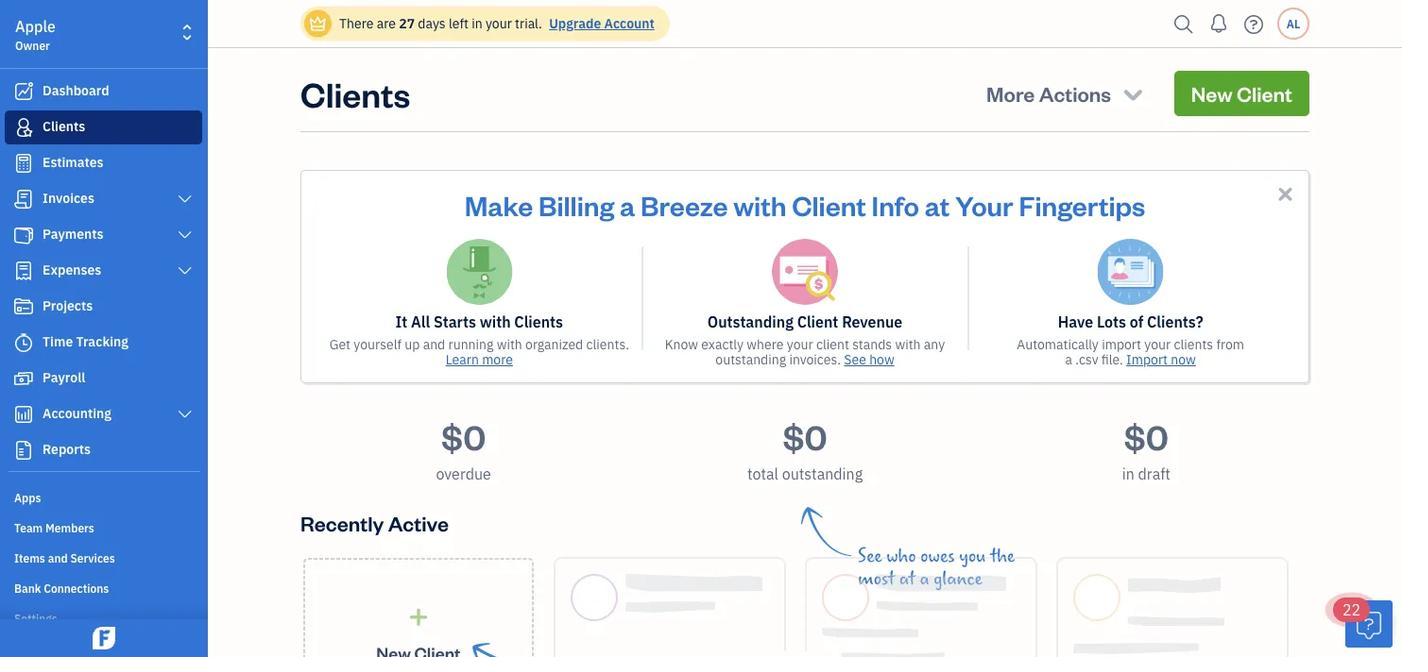 Task type: locate. For each thing, give the bounding box(es) containing it.
notifications image
[[1204, 5, 1234, 43]]

client inside new client link
[[1237, 80, 1293, 107]]

billing
[[539, 187, 615, 223]]

your for there
[[486, 15, 512, 32]]

outstanding inside the $0 total outstanding
[[782, 464, 863, 484]]

starts
[[434, 312, 476, 332]]

see up "most"
[[858, 546, 882, 567]]

1 horizontal spatial and
[[423, 336, 445, 353]]

at right info
[[925, 187, 950, 223]]

client right new
[[1237, 80, 1293, 107]]

outstanding client revenue image
[[772, 239, 838, 305]]

more
[[987, 80, 1035, 107]]

1 vertical spatial chevron large down image
[[176, 264, 194, 279]]

client up client
[[797, 312, 839, 332]]

$0 inside the $0 total outstanding
[[783, 414, 827, 459]]

1 chevron large down image from the top
[[176, 228, 194, 243]]

recently
[[301, 510, 384, 537]]

chart image
[[12, 405, 35, 424]]

22 button
[[1333, 598, 1393, 648]]

1 vertical spatial in
[[1122, 464, 1135, 484]]

import
[[1127, 351, 1168, 369]]

0 horizontal spatial clients
[[43, 118, 85, 135]]

bank
[[14, 581, 41, 596]]

0 vertical spatial outstanding
[[716, 351, 786, 369]]

client
[[1237, 80, 1293, 107], [792, 187, 866, 223], [797, 312, 839, 332]]

chevron large down image up "expenses" link
[[176, 228, 194, 243]]

outstanding right 'total'
[[782, 464, 863, 484]]

plus image
[[408, 608, 430, 627]]

close image
[[1275, 183, 1297, 205]]

have
[[1058, 312, 1094, 332]]

get
[[330, 336, 351, 353]]

chevron large down image inside "expenses" link
[[176, 264, 194, 279]]

chevron large down image for expenses
[[176, 264, 194, 279]]

1 vertical spatial a
[[1066, 351, 1073, 369]]

clients
[[301, 71, 410, 116], [43, 118, 85, 135], [514, 312, 563, 332]]

info
[[872, 187, 919, 223]]

exactly
[[701, 336, 744, 353]]

1 vertical spatial clients
[[43, 118, 85, 135]]

invoice image
[[12, 190, 35, 209]]

team
[[14, 521, 43, 536]]

0 vertical spatial see
[[844, 351, 866, 369]]

connections
[[44, 581, 109, 596]]

with left any
[[895, 336, 921, 353]]

outstanding
[[716, 351, 786, 369], [782, 464, 863, 484]]

projects
[[43, 297, 93, 315]]

0 vertical spatial client
[[1237, 80, 1293, 107]]

1 vertical spatial at
[[899, 569, 916, 590]]

see
[[844, 351, 866, 369], [858, 546, 882, 567]]

0 horizontal spatial and
[[48, 551, 68, 566]]

1 vertical spatial outstanding
[[782, 464, 863, 484]]

expense image
[[12, 262, 35, 281]]

resource center badge image
[[1346, 601, 1393, 648]]

$0 overdue
[[436, 414, 491, 484]]

1 $0 from the left
[[441, 414, 486, 459]]

breeze
[[641, 187, 728, 223]]

your down clients?
[[1145, 336, 1171, 353]]

in left the draft
[[1122, 464, 1135, 484]]

apps link
[[5, 483, 202, 511]]

new
[[1191, 80, 1233, 107]]

0 vertical spatial chevron large down image
[[176, 192, 194, 207]]

see inside see who owes you the most at a glance
[[858, 546, 882, 567]]

0 horizontal spatial $0
[[441, 414, 486, 459]]

total
[[747, 464, 779, 484]]

see for see who owes you the most at a glance
[[858, 546, 882, 567]]

apple
[[15, 17, 56, 36]]

outstanding
[[708, 312, 794, 332]]

$0 for $0 in draft
[[1124, 414, 1169, 459]]

invoices
[[43, 189, 94, 207]]

the
[[991, 546, 1015, 567]]

$0
[[441, 414, 486, 459], [783, 414, 827, 459], [1124, 414, 1169, 459]]

search image
[[1169, 10, 1199, 38]]

see for see how
[[844, 351, 866, 369]]

owner
[[15, 38, 50, 53]]

in
[[472, 15, 483, 32], [1122, 464, 1135, 484]]

a right billing
[[620, 187, 635, 223]]

invoices.
[[789, 351, 841, 369]]

go to help image
[[1239, 10, 1269, 38]]

chevron large down image for invoices
[[176, 192, 194, 207]]

at down who
[[899, 569, 916, 590]]

3 $0 from the left
[[1124, 414, 1169, 459]]

from
[[1217, 336, 1245, 353]]

2 chevron large down image from the top
[[176, 264, 194, 279]]

apps
[[14, 490, 41, 506]]

clients up organized
[[514, 312, 563, 332]]

0 vertical spatial and
[[423, 336, 445, 353]]

1 vertical spatial and
[[48, 551, 68, 566]]

chevron large down image for payments
[[176, 228, 194, 243]]

stands
[[853, 336, 892, 353]]

1 vertical spatial chevron large down image
[[176, 407, 194, 422]]

2 horizontal spatial $0
[[1124, 414, 1169, 459]]

payments
[[43, 225, 104, 243]]

clients down there
[[301, 71, 410, 116]]

active
[[388, 510, 449, 537]]

there are 27 days left in your trial. upgrade account
[[339, 15, 655, 32]]

0 vertical spatial chevron large down image
[[176, 228, 194, 243]]

outstanding down the outstanding
[[716, 351, 786, 369]]

2 horizontal spatial your
[[1145, 336, 1171, 353]]

$0 inside $0 in draft
[[1124, 414, 1169, 459]]

overdue
[[436, 464, 491, 484]]

of
[[1130, 312, 1144, 332]]

a left .csv
[[1066, 351, 1073, 369]]

timer image
[[12, 334, 35, 352]]

most
[[858, 569, 895, 590]]

clients.
[[586, 336, 629, 353]]

0 vertical spatial at
[[925, 187, 950, 223]]

0 horizontal spatial in
[[472, 15, 483, 32]]

2 vertical spatial a
[[920, 569, 929, 590]]

outstanding client revenue
[[708, 312, 903, 332]]

in right left at the left of page
[[472, 15, 483, 32]]

1 horizontal spatial your
[[787, 336, 813, 353]]

see who owes you the most at a glance
[[858, 546, 1015, 590]]

new client link
[[1174, 71, 1310, 116]]

with right running at the left of page
[[497, 336, 522, 353]]

0 horizontal spatial at
[[899, 569, 916, 590]]

accounting
[[43, 405, 111, 422]]

there
[[339, 15, 374, 32]]

a inside see who owes you the most at a glance
[[920, 569, 929, 590]]

0 horizontal spatial your
[[486, 15, 512, 32]]

2 horizontal spatial clients
[[514, 312, 563, 332]]

client left info
[[792, 187, 866, 223]]

invoices link
[[5, 182, 202, 216]]

dashboard link
[[5, 75, 202, 109]]

$0 up the draft
[[1124, 414, 1169, 459]]

a down owes
[[920, 569, 929, 590]]

1 horizontal spatial clients
[[301, 71, 410, 116]]

your left trial.
[[486, 15, 512, 32]]

items and services link
[[5, 543, 202, 572]]

$0 down invoices.
[[783, 414, 827, 459]]

$0 inside '$0 overdue'
[[441, 414, 486, 459]]

see left the how in the bottom right of the page
[[844, 351, 866, 369]]

chevron large down image inside invoices link
[[176, 192, 194, 207]]

1 horizontal spatial in
[[1122, 464, 1135, 484]]

crown image
[[308, 14, 328, 34]]

and right items
[[48, 551, 68, 566]]

$0 total outstanding
[[747, 414, 863, 484]]

and right "up"
[[423, 336, 445, 353]]

0 vertical spatial in
[[472, 15, 483, 32]]

payroll link
[[5, 362, 202, 396]]

0 horizontal spatial a
[[620, 187, 635, 223]]

clients up estimates
[[43, 118, 85, 135]]

2 $0 from the left
[[783, 414, 827, 459]]

2 vertical spatial clients
[[514, 312, 563, 332]]

chevron large down image down payments link
[[176, 264, 194, 279]]

main element
[[0, 0, 255, 658]]

new client
[[1191, 80, 1293, 107]]

recently active
[[301, 510, 449, 537]]

owes
[[921, 546, 955, 567]]

your inside have lots of clients? automatically import your clients from a .csv file. import now
[[1145, 336, 1171, 353]]

and
[[423, 336, 445, 353], [48, 551, 68, 566]]

1 chevron large down image from the top
[[176, 192, 194, 207]]

chevron large down image up reports link
[[176, 407, 194, 422]]

chevron large down image
[[176, 228, 194, 243], [176, 407, 194, 422]]

your
[[486, 15, 512, 32], [787, 336, 813, 353], [1145, 336, 1171, 353]]

0 vertical spatial a
[[620, 187, 635, 223]]

days
[[418, 15, 446, 32]]

$0 up overdue
[[441, 414, 486, 459]]

2 vertical spatial client
[[797, 312, 839, 332]]

1 horizontal spatial $0
[[783, 414, 827, 459]]

1 horizontal spatial a
[[920, 569, 929, 590]]

chevron large down image
[[176, 192, 194, 207], [176, 264, 194, 279]]

have lots of clients? image
[[1098, 239, 1164, 305]]

your down the outstanding client revenue
[[787, 336, 813, 353]]

chevron large down image up payments link
[[176, 192, 194, 207]]

with
[[734, 187, 787, 223], [480, 312, 511, 332], [497, 336, 522, 353], [895, 336, 921, 353]]

with inside the know exactly where your client stands with any outstanding invoices.
[[895, 336, 921, 353]]

2 horizontal spatial a
[[1066, 351, 1073, 369]]

2 chevron large down image from the top
[[176, 407, 194, 422]]

outstanding inside the know exactly where your client stands with any outstanding invoices.
[[716, 351, 786, 369]]

payments link
[[5, 218, 202, 252]]

a
[[620, 187, 635, 223], [1066, 351, 1073, 369], [920, 569, 929, 590]]

1 horizontal spatial at
[[925, 187, 950, 223]]

expenses link
[[5, 254, 202, 288]]

1 vertical spatial see
[[858, 546, 882, 567]]

more
[[482, 351, 513, 369]]



Task type: vqa. For each thing, say whether or not it's contained in the screenshot.
the team time tracking tracking time is easy, everyone that's invited can track time. learn more
no



Task type: describe. For each thing, give the bounding box(es) containing it.
client for new
[[1237, 80, 1293, 107]]

your for have
[[1145, 336, 1171, 353]]

at inside see who owes you the most at a glance
[[899, 569, 916, 590]]

your inside the know exactly where your client stands with any outstanding invoices.
[[787, 336, 813, 353]]

trial.
[[515, 15, 542, 32]]

estimates
[[43, 154, 104, 171]]

.csv
[[1076, 351, 1099, 369]]

27
[[399, 15, 415, 32]]

it all starts with clients get yourself up and running with organized clients. learn more
[[330, 312, 629, 369]]

payroll
[[43, 369, 85, 387]]

make
[[465, 187, 533, 223]]

more actions button
[[970, 71, 1163, 116]]

draft
[[1138, 464, 1171, 484]]

$0 in draft
[[1122, 414, 1171, 484]]

upgrade account link
[[545, 15, 655, 32]]

it
[[396, 312, 408, 332]]

more actions
[[987, 80, 1111, 107]]

payment image
[[12, 226, 35, 245]]

accounting link
[[5, 398, 202, 432]]

learn
[[446, 351, 479, 369]]

expenses
[[43, 261, 101, 279]]

projects link
[[5, 290, 202, 324]]

time tracking link
[[5, 326, 202, 360]]

organized
[[526, 336, 583, 353]]

running
[[448, 336, 494, 353]]

and inside "it all starts with clients get yourself up and running with organized clients. learn more"
[[423, 336, 445, 353]]

any
[[924, 336, 945, 353]]

all
[[411, 312, 430, 332]]

know exactly where your client stands with any outstanding invoices.
[[665, 336, 945, 369]]

where
[[747, 336, 784, 353]]

with right breeze
[[734, 187, 787, 223]]

lots
[[1097, 312, 1126, 332]]

0 vertical spatial clients
[[301, 71, 410, 116]]

money image
[[12, 369, 35, 388]]

import
[[1102, 336, 1142, 353]]

$0 for $0 overdue
[[441, 414, 486, 459]]

left
[[449, 15, 469, 32]]

bank connections
[[14, 581, 109, 596]]

glance
[[934, 569, 983, 590]]

file.
[[1102, 351, 1123, 369]]

who
[[887, 546, 916, 567]]

estimates link
[[5, 146, 202, 180]]

services
[[70, 551, 115, 566]]

reports link
[[5, 434, 202, 468]]

clients?
[[1147, 312, 1204, 332]]

settings image
[[14, 610, 202, 626]]

time
[[43, 333, 73, 351]]

and inside "main" element
[[48, 551, 68, 566]]

items and services
[[14, 551, 115, 566]]

estimate image
[[12, 154, 35, 173]]

dashboard image
[[12, 82, 35, 101]]

clients link
[[5, 111, 202, 145]]

you
[[959, 546, 986, 567]]

in inside $0 in draft
[[1122, 464, 1135, 484]]

actions
[[1039, 80, 1111, 107]]

automatically
[[1017, 336, 1099, 353]]

apple owner
[[15, 17, 56, 53]]

fingertips
[[1019, 187, 1146, 223]]

it all starts with clients image
[[446, 239, 513, 305]]

client
[[816, 336, 849, 353]]

al button
[[1278, 8, 1310, 40]]

bank connections link
[[5, 574, 202, 602]]

client for outstanding
[[797, 312, 839, 332]]

have lots of clients? automatically import your clients from a .csv file. import now
[[1017, 312, 1245, 369]]

are
[[377, 15, 396, 32]]

reports
[[43, 441, 91, 458]]

time tracking
[[43, 333, 128, 351]]

clients
[[1174, 336, 1214, 353]]

your
[[955, 187, 1014, 223]]

tracking
[[76, 333, 128, 351]]

yourself
[[354, 336, 402, 353]]

1 vertical spatial client
[[792, 187, 866, 223]]

clients inside "main" element
[[43, 118, 85, 135]]

see how
[[844, 351, 895, 369]]

account
[[604, 15, 655, 32]]

now
[[1171, 351, 1196, 369]]

report image
[[12, 441, 35, 460]]

project image
[[12, 298, 35, 317]]

know
[[665, 336, 698, 353]]

dashboard
[[43, 82, 109, 99]]

clients inside "it all starts with clients get yourself up and running with organized clients. learn more"
[[514, 312, 563, 332]]

upgrade
[[549, 15, 601, 32]]

22
[[1343, 601, 1361, 620]]

chevron large down image for accounting
[[176, 407, 194, 422]]

items
[[14, 551, 45, 566]]

team members
[[14, 521, 94, 536]]

client image
[[12, 118, 35, 137]]

how
[[870, 351, 895, 369]]

revenue
[[842, 312, 903, 332]]

a inside have lots of clients? automatically import your clients from a .csv file. import now
[[1066, 351, 1073, 369]]

chevrondown image
[[1120, 80, 1146, 107]]

make billing a breeze with client info at your fingertips
[[465, 187, 1146, 223]]

$0 for $0 total outstanding
[[783, 414, 827, 459]]

with up running at the left of page
[[480, 312, 511, 332]]

members
[[45, 521, 94, 536]]

freshbooks image
[[89, 627, 119, 650]]

team members link
[[5, 513, 202, 541]]



